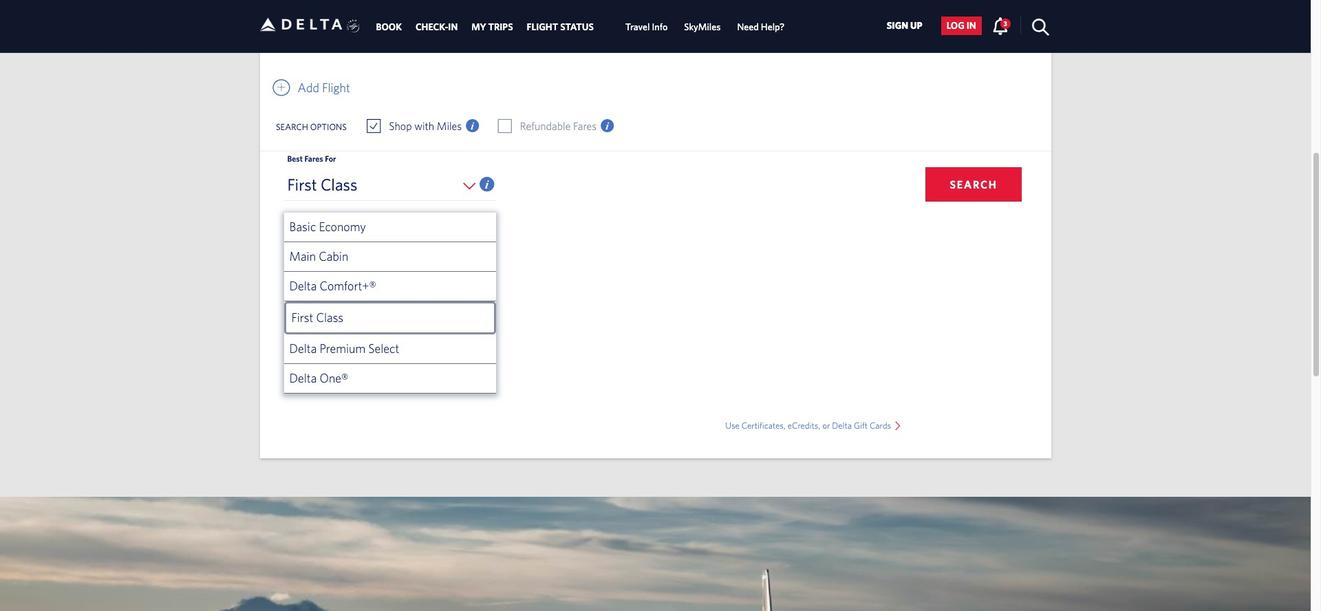 Task type: describe. For each thing, give the bounding box(es) containing it.
log in button
[[942, 16, 982, 35]]

delta for delta premium select
[[290, 342, 317, 356]]

(optional)
[[755, 10, 827, 29]]

delta one® option
[[284, 364, 497, 394]]

info
[[652, 22, 668, 33]]

cards
[[870, 421, 892, 431]]

skymiles link
[[685, 15, 721, 39]]

delta one®
[[290, 371, 349, 386]]

log in
[[947, 20, 977, 31]]

none text field inside the book tab panel
[[520, 8, 619, 40]]

my trips
[[472, 22, 513, 33]]

premium
[[320, 342, 366, 356]]

oka
[[423, 8, 467, 33]]

options
[[310, 122, 347, 132]]

first inside option
[[292, 311, 313, 325]]

use certificates, ecredits, or delta gift cards
[[726, 421, 894, 431]]

delta right or on the right bottom of page
[[833, 421, 852, 431]]

first class inside first class field
[[287, 175, 358, 194]]

in
[[448, 22, 458, 33]]

cen
[[276, 8, 317, 33]]

class inside first class option
[[316, 311, 344, 325]]

flight
[[322, 81, 350, 95]]

fares
[[574, 120, 597, 132]]

add
[[298, 81, 319, 95]]

status
[[561, 22, 594, 33]]

sign up link
[[882, 16, 929, 35]]

shop
[[389, 120, 412, 132]]

my trips link
[[472, 15, 513, 39]]

use
[[726, 421, 740, 431]]

delta for delta one®
[[290, 371, 317, 386]]

use certificates, ecredits, or delta gift cards link
[[726, 421, 913, 431]]

refundable fares
[[520, 120, 597, 132]]

connection (optional) link
[[669, 3, 867, 36]]

need
[[738, 22, 759, 33]]

main cabin
[[290, 249, 349, 264]]

for
[[325, 154, 336, 163]]

tab list containing book
[[369, 0, 793, 52]]

3 link
[[993, 16, 1011, 34]]

main cabin option
[[284, 242, 497, 272]]

trips
[[489, 22, 513, 33]]

Refundable Fares checkbox
[[499, 119, 511, 133]]

delta for delta comfort+®
[[290, 279, 317, 293]]

search for search
[[951, 178, 998, 191]]

search button
[[926, 167, 1023, 202]]

best fares for field
[[284, 169, 497, 201]]

delta air lines image
[[260, 3, 343, 46]]

book link
[[376, 15, 402, 39]]

certificates,
[[742, 421, 786, 431]]

need help?
[[738, 22, 785, 33]]

refundable
[[520, 120, 571, 132]]

delta comfort+®
[[290, 279, 377, 293]]

advance search hero image image
[[0, 497, 1312, 611]]

best fares for
[[287, 154, 336, 163]]

gift
[[854, 421, 868, 431]]

first inside field
[[287, 175, 317, 194]]

log
[[947, 20, 965, 31]]

with
[[415, 120, 435, 132]]

flight
[[527, 22, 559, 33]]

in
[[967, 20, 977, 31]]

my
[[472, 22, 486, 33]]

check-
[[416, 22, 448, 33]]

first class inside first class option
[[292, 311, 344, 325]]

check-in link
[[416, 15, 458, 39]]

basic economy
[[290, 220, 366, 234]]

connection
[[672, 10, 751, 29]]



Task type: vqa. For each thing, say whether or not it's contained in the screenshot.
Deals
no



Task type: locate. For each thing, give the bounding box(es) containing it.
search
[[276, 122, 308, 132], [951, 178, 998, 191]]

need help? link
[[738, 15, 785, 39]]

search options
[[276, 122, 347, 132]]

main
[[290, 249, 316, 264]]

first class down for
[[287, 175, 358, 194]]

1 vertical spatial first
[[292, 311, 313, 325]]

oka link
[[388, 3, 471, 38]]

travel info
[[626, 22, 668, 33]]

class inside first class field
[[321, 175, 358, 194]]

Shop with Miles checkbox
[[368, 119, 380, 133]]

class
[[321, 175, 358, 194], [316, 311, 344, 325]]

flight status link
[[527, 15, 594, 39]]

travel info link
[[626, 15, 668, 39]]

list box inside the book tab panel
[[284, 213, 497, 394]]

skymiles
[[685, 22, 721, 33]]

3
[[1004, 19, 1008, 27]]

0 vertical spatial first class
[[287, 175, 358, 194]]

select
[[369, 342, 400, 356]]

ecredits,
[[788, 421, 821, 431]]

1 vertical spatial class
[[316, 311, 344, 325]]

cen link
[[273, 3, 355, 38]]

best
[[287, 154, 303, 163]]

search inside button
[[951, 178, 998, 191]]

check-in
[[416, 22, 458, 33]]

up
[[911, 20, 923, 31]]

search for search options
[[276, 122, 308, 132]]

comfort+®
[[320, 279, 377, 293]]

basic
[[290, 220, 316, 234]]

delta premium select option
[[284, 335, 497, 364]]

book tab panel
[[260, 0, 1052, 459]]

skyteam image
[[347, 5, 360, 48]]

economy
[[319, 220, 366, 234]]

flight status
[[527, 22, 594, 33]]

class down delta comfort+®
[[316, 311, 344, 325]]

help?
[[761, 22, 785, 33]]

basic economy option
[[284, 213, 497, 242]]

add flight button
[[273, 77, 350, 98]]

first class
[[287, 175, 358, 194], [292, 311, 344, 325]]

first class down delta comfort+®
[[292, 311, 344, 325]]

one®
[[320, 371, 349, 386]]

1 vertical spatial first class
[[292, 311, 344, 325]]

fares
[[305, 154, 323, 163]]

or
[[823, 421, 831, 431]]

add flight
[[298, 81, 350, 95]]

tab list
[[369, 0, 793, 52]]

shop with miles
[[389, 120, 462, 132]]

dropdown caret image
[[891, 422, 905, 431]]

first class option
[[285, 303, 495, 333]]

None text field
[[520, 8, 619, 40]]

0 vertical spatial first
[[287, 175, 317, 194]]

1 vertical spatial search
[[951, 178, 998, 191]]

book
[[376, 22, 402, 33]]

sign up
[[887, 20, 923, 31]]

first down delta comfort+®
[[292, 311, 313, 325]]

list box containing basic economy
[[284, 213, 497, 394]]

travel
[[626, 22, 650, 33]]

delta comfort+® option
[[284, 272, 497, 302]]

first
[[287, 175, 317, 194], [292, 311, 313, 325]]

sign
[[887, 20, 909, 31]]

delta
[[290, 279, 317, 293], [290, 342, 317, 356], [290, 371, 317, 386], [833, 421, 852, 431]]

0 vertical spatial class
[[321, 175, 358, 194]]

list box
[[284, 213, 497, 394]]

first down best
[[287, 175, 317, 194]]

delta up delta one®
[[290, 342, 317, 356]]

delta left one®
[[290, 371, 317, 386]]

class down for
[[321, 175, 358, 194]]

cabin
[[319, 249, 349, 264]]

1 horizontal spatial search
[[951, 178, 998, 191]]

0 vertical spatial search
[[276, 122, 308, 132]]

delta down main
[[290, 279, 317, 293]]

delta premium select
[[290, 342, 400, 356]]

miles
[[437, 120, 462, 132]]

connection (optional)
[[672, 10, 827, 29]]

0 horizontal spatial search
[[276, 122, 308, 132]]



